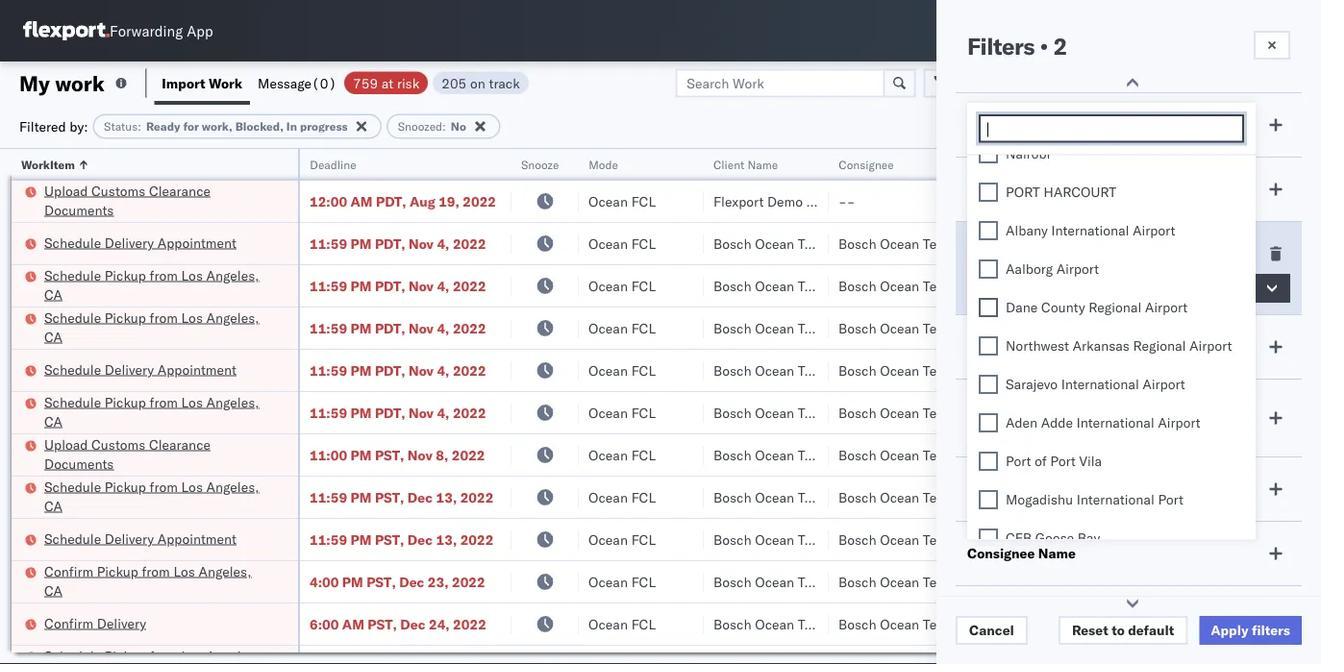 Task type: locate. For each thing, give the bounding box(es) containing it.
3 11:59 pm pdt, nov 4, 2022 from the top
[[310, 320, 486, 337]]

schedule delivery appointment for 11:59 pm pst, dec 13, 2022
[[44, 531, 237, 547]]

Search Shipments (/) text field
[[953, 16, 1139, 45]]

exception
[[1021, 75, 1084, 91]]

1 13, from the top
[[436, 489, 457, 506]]

dec up 23,
[[408, 531, 433, 548]]

1 horizontal spatial :
[[443, 119, 446, 134]]

name up demo
[[748, 157, 779, 172]]

1846748 right vila
[[1103, 447, 1162, 464]]

flex- down bay
[[1062, 574, 1103, 591]]

deadline button
[[300, 153, 493, 172]]

name down of
[[1017, 481, 1054, 498]]

0 vertical spatial confirm
[[44, 563, 93, 580]]

aalborg airport
[[1006, 261, 1100, 278]]

8 flex- from the top
[[1062, 489, 1103, 506]]

ceau7522281, for upload customs clearance documents link associated with 11:00 pm pst, nov 8, 2022
[[1185, 446, 1284, 463]]

2 customs from the top
[[91, 436, 146, 453]]

19,
[[439, 193, 460, 210]]

client down file
[[968, 116, 1006, 133]]

angeles,
[[206, 267, 259, 284], [206, 309, 259, 326], [206, 394, 259, 411], [206, 479, 259, 495], [199, 563, 252, 580]]

nov for 4th schedule pickup from los angeles, ca link from the bottom
[[409, 278, 434, 294]]

uetu for confirm pickup from los angeles, ca
[[1288, 573, 1322, 590]]

0 vertical spatial regional
[[1089, 300, 1142, 316]]

snoozed
[[398, 119, 443, 134]]

1846748 up northwest arkansas regional airport
[[1103, 320, 1162, 337]]

dec down 11:00 pm pst, nov 8, 2022
[[408, 489, 433, 506]]

ceau7522281, for 4th schedule pickup from los angeles, ca link from the bottom
[[1185, 277, 1284, 294]]

regional right arkansas
[[1134, 338, 1187, 355]]

consignee name
[[968, 545, 1076, 562]]

6 fcl from the top
[[632, 405, 656, 421]]

9 fcl from the top
[[632, 531, 656, 548]]

1 vertical spatial documents
[[44, 455, 114, 472]]

container numbers
[[1185, 150, 1237, 179]]

flex-1846748 down sarajevo international airport on the bottom right
[[1062, 405, 1162, 421]]

schedule delivery appointment button for 11:59 pm pdt, nov 4, 2022
[[44, 360, 237, 381]]

6 resize handle column header from the left
[[999, 149, 1022, 665]]

759 at risk
[[353, 75, 420, 91]]

clearance for 12:00 am pdt, aug 19, 2022
[[149, 182, 211, 199]]

0 vertical spatial 11:59 pm pst, dec 13, 2022
[[310, 489, 494, 506]]

pst, up 4:00 pm pst, dec 23, 2022
[[375, 531, 404, 548]]

confirm down confirm pickup from los angeles, ca
[[44, 615, 93, 632]]

resize handle column header for flex id
[[1152, 149, 1176, 665]]

3 schedule from the top
[[44, 309, 101, 326]]

1 vertical spatial regional
[[1134, 338, 1187, 355]]

None checkbox
[[979, 145, 999, 164], [979, 183, 999, 202], [979, 260, 999, 279], [979, 299, 999, 318], [979, 337, 999, 356], [979, 414, 999, 433], [979, 453, 999, 472], [979, 491, 999, 510], [979, 530, 999, 549], [979, 145, 999, 164], [979, 183, 999, 202], [979, 260, 999, 279], [979, 299, 999, 318], [979, 337, 999, 356], [979, 414, 999, 433], [979, 453, 999, 472], [979, 491, 999, 510], [979, 530, 999, 549]]

5 4, from the top
[[437, 405, 450, 421]]

2 appointment from the top
[[158, 361, 237, 378]]

3 4, from the top
[[437, 320, 450, 337]]

13,
[[436, 489, 457, 506], [436, 531, 457, 548]]

1 flex-1889466 from the top
[[1062, 489, 1162, 506]]

confirm delivery button
[[44, 614, 146, 635]]

3 schedule delivery appointment from the top
[[44, 531, 237, 547]]

upload customs clearance documents link for 12:00 am pdt, aug 19, 2022
[[44, 181, 273, 220]]

2 upload from the top
[[44, 436, 88, 453]]

2 clearance from the top
[[149, 436, 211, 453]]

12:00 am pdt, aug 19, 2022
[[310, 193, 496, 210]]

None checkbox
[[979, 222, 999, 241], [979, 376, 999, 395], [979, 222, 999, 241], [979, 376, 999, 395]]

0 horizontal spatial client name
[[714, 157, 779, 172]]

lhuu7894563, for confirm pickup from los angeles, ca
[[1185, 573, 1284, 590]]

1 horizontal spatial client
[[968, 116, 1006, 133]]

name inside button
[[748, 157, 779, 172]]

11:59 pm pst, dec 13, 2022 down 11:00 pm pst, nov 8, 2022
[[310, 489, 494, 506]]

filters
[[1252, 622, 1291, 639]]

aug
[[410, 193, 435, 210]]

: for status
[[138, 119, 141, 134]]

consignee for consignee name
[[968, 545, 1035, 562]]

0 vertical spatial upload customs clearance documents button
[[44, 181, 273, 222]]

1 vertical spatial upload customs clearance documents
[[44, 436, 211, 472]]

resize handle column header for consignee
[[999, 149, 1022, 665]]

resize handle column header for workitem
[[275, 149, 298, 665]]

port
[[1037, 181, 1065, 198], [1015, 245, 1043, 262], [1003, 339, 1031, 355], [1006, 454, 1032, 470], [1051, 454, 1076, 470], [1159, 492, 1184, 509]]

ceau7522281, hlxu for second schedule pickup from los angeles, ca link from the bottom of the page
[[1185, 404, 1322, 421]]

schedule pickup from los angeles, ca for 1st schedule pickup from los angeles, ca link from the bottom of the page
[[44, 479, 259, 515]]

ceau7522281, hlxu
[[1185, 235, 1322, 252], [1185, 277, 1322, 294], [1185, 319, 1322, 336], [1185, 362, 1322, 379], [1185, 404, 1322, 421], [1185, 446, 1322, 463]]

delivery inside button
[[97, 615, 146, 632]]

appointment for 11:59 pm pst, dec 13, 2022
[[158, 531, 237, 547]]

12:00
[[310, 193, 347, 210]]

5 hlxu from the top
[[1287, 404, 1322, 421]]

5 resize handle column header from the left
[[806, 149, 829, 665]]

3 fcl from the top
[[632, 278, 656, 294]]

11:00
[[310, 447, 347, 464]]

final
[[968, 339, 1000, 355]]

13, up 23,
[[436, 531, 457, 548]]

--
[[839, 193, 856, 210]]

confirm inside button
[[44, 615, 93, 632]]

2 vertical spatial schedule delivery appointment button
[[44, 530, 237, 551]]

flex- down dane county regional airport
[[1062, 320, 1103, 337]]

international
[[1052, 223, 1130, 240], [1062, 377, 1140, 393], [1077, 415, 1155, 432], [1077, 492, 1155, 509]]

nov
[[409, 235, 434, 252], [409, 278, 434, 294], [409, 320, 434, 337], [409, 362, 434, 379], [409, 405, 434, 421], [408, 447, 433, 464]]

schedule delivery appointment link
[[44, 233, 237, 253], [44, 360, 237, 380], [44, 530, 237, 549]]

regional up northwest arkansas regional airport
[[1089, 300, 1142, 316]]

clearance
[[149, 182, 211, 199], [149, 436, 211, 453]]

1 vertical spatial client
[[714, 157, 745, 172]]

1 vertical spatial client name
[[714, 157, 779, 172]]

pst, for confirm pickup from los angeles, ca
[[367, 574, 396, 591]]

consignee up --
[[839, 157, 894, 172]]

clearance for 11:00 pm pst, nov 8, 2022
[[149, 436, 211, 453]]

work,
[[202, 119, 232, 134]]

am right 6:00
[[342, 616, 364, 633]]

pst, for schedule delivery appointment
[[375, 531, 404, 548]]

1 1889466 from the top
[[1103, 489, 1162, 506]]

uetu for schedule delivery appointment
[[1288, 531, 1322, 548]]

1846748 for 3rd schedule pickup from los angeles, ca 'button' from the bottom
[[1103, 320, 1162, 337]]

by:
[[70, 118, 88, 135]]

flex- up dane county regional airport
[[1062, 278, 1103, 294]]

4 lhuu7894563, from the top
[[1185, 616, 1284, 633]]

1 fcl from the top
[[632, 193, 656, 210]]

flex-1846748 down northwest arkansas regional airport
[[1062, 362, 1162, 379]]

ceau7522281, hlxu for upload customs clearance documents link associated with 11:00 pm pst, nov 8, 2022
[[1185, 446, 1322, 463]]

flex- up the albany international airport at the top right
[[1062, 193, 1103, 210]]

lhuu7894563, uetu for schedule delivery appointment
[[1185, 531, 1322, 548]]

name up nairobi
[[1010, 116, 1047, 133]]

1 schedule pickup from los angeles, ca button from the top
[[44, 266, 273, 306]]

client name inside button
[[714, 157, 779, 172]]

0 vertical spatial am
[[351, 193, 373, 210]]

0 horizontal spatial client
[[714, 157, 745, 172]]

consignee right demo
[[807, 193, 871, 210]]

1 vertical spatial confirm
[[44, 615, 93, 632]]

3 appointment from the top
[[158, 531, 237, 547]]

1889466 for schedule pickup from los angeles, ca
[[1103, 489, 1162, 506]]

0 vertical spatial documents
[[44, 202, 114, 218]]

angeles, inside confirm pickup from los angeles, ca
[[199, 563, 252, 580]]

flex- left to
[[1062, 616, 1103, 633]]

in
[[286, 119, 297, 134]]

1 flex- from the top
[[1062, 193, 1103, 210]]

bosch
[[714, 235, 752, 252], [839, 235, 877, 252], [714, 278, 752, 294], [839, 278, 877, 294], [714, 320, 752, 337], [839, 320, 877, 337], [714, 362, 752, 379], [839, 362, 877, 379], [714, 405, 752, 421], [839, 405, 877, 421], [714, 447, 752, 464], [839, 447, 877, 464], [714, 489, 752, 506], [839, 489, 877, 506], [714, 531, 752, 548], [839, 531, 877, 548], [714, 574, 752, 591], [839, 574, 877, 591], [714, 616, 752, 633], [839, 616, 877, 633]]

my work
[[19, 70, 105, 96]]

1846748 for 11:00 pm pst, nov 8, 2022 'upload customs clearance documents' button
[[1103, 447, 1162, 464]]

international down arkansas
[[1062, 377, 1140, 393]]

on
[[470, 75, 486, 91]]

(firms
[[1027, 403, 1078, 420]]

1 vertical spatial schedule delivery appointment link
[[44, 360, 237, 380]]

flex-
[[1062, 193, 1103, 210], [1062, 235, 1103, 252], [1062, 278, 1103, 294], [1062, 320, 1103, 337], [1062, 362, 1103, 379], [1062, 405, 1103, 421], [1062, 447, 1103, 464], [1062, 489, 1103, 506], [1062, 531, 1103, 548], [1062, 574, 1103, 591], [1062, 616, 1103, 633]]

2 uetu from the top
[[1288, 531, 1322, 548]]

13, down 8,
[[436, 489, 457, 506]]

forwarding
[[110, 22, 183, 40]]

2 confirm from the top
[[44, 615, 93, 632]]

international down flex-1660288
[[1052, 223, 1130, 240]]

upload customs clearance documents button
[[44, 181, 273, 222], [44, 435, 273, 476]]

3 1846748 from the top
[[1103, 320, 1162, 337]]

2 documents from the top
[[44, 455, 114, 472]]

11:59 pm pst, dec 13, 2022 for schedule delivery appointment
[[310, 531, 494, 548]]

24,
[[429, 616, 450, 633]]

upload customs clearance documents for 11:00 pm pst, nov 8, 2022
[[44, 436, 211, 472]]

1 customs from the top
[[91, 182, 146, 199]]

client name up nairobi
[[968, 116, 1047, 133]]

2 vertical spatial schedule delivery appointment link
[[44, 530, 237, 549]]

1 ceau7522281, hlxu from the top
[[1185, 235, 1322, 252]]

upload for 12:00 am pdt, aug 19, 2022
[[44, 182, 88, 199]]

flex- up aalborg airport
[[1062, 235, 1103, 252]]

flex-1846748 up northwest arkansas regional airport
[[1062, 320, 1162, 337]]

1 vertical spatial am
[[342, 616, 364, 633]]

10 ocean fcl from the top
[[589, 574, 656, 591]]

2 1889466 from the top
[[1103, 531, 1162, 548]]

: for snoozed
[[443, 119, 446, 134]]

0 vertical spatial appointment
[[158, 234, 237, 251]]

4 flex-1846748 from the top
[[1062, 362, 1162, 379]]

3 flex- from the top
[[1062, 278, 1103, 294]]

1889466 for confirm pickup from los angeles, ca
[[1103, 574, 1162, 591]]

dec for schedule pickup from los angeles, ca
[[408, 489, 433, 506]]

schedule pickup from los angeles, ca button
[[44, 266, 273, 306], [44, 308, 273, 349], [44, 393, 273, 433], [44, 478, 273, 518]]

0 vertical spatial 13,
[[436, 489, 457, 506]]

1 vertical spatial upload
[[44, 436, 88, 453]]

international down vila
[[1077, 492, 1155, 509]]

flex- down mogadishu international port
[[1062, 531, 1103, 548]]

11:59
[[310, 235, 347, 252], [310, 278, 347, 294], [310, 320, 347, 337], [310, 362, 347, 379], [310, 405, 347, 421], [310, 489, 347, 506], [310, 531, 347, 548]]

0 vertical spatial upload customs clearance documents link
[[44, 181, 273, 220]]

upload for 11:00 pm pst, nov 8, 2022
[[44, 436, 88, 453]]

los inside confirm pickup from los angeles, ca
[[174, 563, 195, 580]]

schedule delivery appointment button for 11:59 pm pst, dec 13, 2022
[[44, 530, 237, 551]]

pst, left 8,
[[375, 447, 404, 464]]

1 documents from the top
[[44, 202, 114, 218]]

arrival
[[968, 245, 1012, 262]]

cfb goose bay
[[1006, 531, 1101, 547]]

flex-1889466 for confirm pickup from los angeles, ca
[[1062, 574, 1162, 591]]

1 resize handle column header from the left
[[275, 149, 298, 665]]

11:59 pm pst, dec 13, 2022
[[310, 489, 494, 506], [310, 531, 494, 548]]

delivery
[[105, 234, 154, 251], [105, 361, 154, 378], [105, 531, 154, 547], [97, 615, 146, 632]]

1 vertical spatial schedule delivery appointment button
[[44, 360, 237, 381]]

5 11:59 pm pdt, nov 4, 2022 from the top
[[310, 405, 486, 421]]

1 horizontal spatial client name
[[968, 116, 1047, 133]]

cfb
[[1006, 531, 1032, 547]]

flex-1846748 down flex-1660288
[[1062, 235, 1162, 252]]

1 vertical spatial appointment
[[158, 361, 237, 378]]

resize handle column header
[[275, 149, 298, 665], [489, 149, 512, 665], [556, 149, 579, 665], [681, 149, 704, 665], [806, 149, 829, 665], [999, 149, 1022, 665], [1152, 149, 1176, 665], [1278, 149, 1301, 665], [1287, 149, 1310, 665]]

3 1889466 from the top
[[1103, 574, 1162, 591]]

13, for schedule pickup from los angeles, ca
[[436, 489, 457, 506]]

Search Work text field
[[676, 69, 885, 98]]

dec for confirm pickup from los angeles, ca
[[399, 574, 425, 591]]

2 schedule delivery appointment from the top
[[44, 361, 237, 378]]

205 on track
[[442, 75, 520, 91]]

angeles, for third schedule pickup from los angeles, ca link from the bottom of the page
[[206, 309, 259, 326]]

am for pdt,
[[351, 193, 373, 210]]

2 vertical spatial schedule delivery appointment
[[44, 531, 237, 547]]

flex-1660288
[[1062, 193, 1162, 210]]

track
[[489, 75, 520, 91]]

1 vertical spatial 11:59 pm pst, dec 13, 2022
[[310, 531, 494, 548]]

batch
[[1215, 75, 1252, 91]]

9 resize handle column header from the left
[[1287, 149, 1310, 665]]

1889466 for schedule delivery appointment
[[1103, 531, 1162, 548]]

dec for schedule delivery appointment
[[408, 531, 433, 548]]

2
[[1054, 32, 1068, 61]]

import work button
[[154, 62, 250, 105]]

0 vertical spatial schedule delivery appointment link
[[44, 233, 237, 253]]

flex- down arkansas
[[1062, 362, 1103, 379]]

7 schedule from the top
[[44, 531, 101, 547]]

for
[[183, 119, 199, 134]]

dec left 23,
[[399, 574, 425, 591]]

carrier name
[[968, 481, 1054, 498]]

2 4, from the top
[[437, 278, 450, 294]]

0 vertical spatial consignee
[[839, 157, 894, 172]]

upload customs clearance documents button for 11:00 pm pst, nov 8, 2022
[[44, 435, 273, 476]]

1 confirm from the top
[[44, 563, 93, 580]]

resize handle column header for mode
[[681, 149, 704, 665]]

port of port vila
[[1006, 454, 1103, 470]]

airport
[[1133, 223, 1176, 240], [1057, 261, 1100, 278], [1146, 300, 1188, 316], [1190, 338, 1233, 355], [1143, 377, 1186, 393], [1159, 415, 1201, 432]]

flex- down aden adde international airport
[[1062, 447, 1103, 464]]

schedule delivery appointment button
[[44, 233, 237, 254], [44, 360, 237, 381], [44, 530, 237, 551]]

11 ocean fcl from the top
[[589, 616, 656, 633]]

forwarding app link
[[23, 21, 213, 40]]

1 vertical spatial schedule delivery appointment
[[44, 361, 237, 378]]

1 lhuu7894563, from the top
[[1185, 489, 1284, 506]]

resize handle column header for deadline
[[489, 149, 512, 665]]

am right 12:00
[[351, 193, 373, 210]]

2 ca from the top
[[44, 329, 63, 345]]

flex-1889466
[[1062, 489, 1162, 506], [1062, 531, 1162, 548], [1062, 574, 1162, 591], [1062, 616, 1162, 633]]

4 1846748 from the top
[[1103, 362, 1162, 379]]

4 resize handle column header from the left
[[681, 149, 704, 665]]

1846748 for 11:59 pm pdt, nov 4, 2022 'schedule delivery appointment' button
[[1103, 362, 1162, 379]]

0 vertical spatial schedule delivery appointment
[[44, 234, 237, 251]]

6 ceau7522281, hlxu from the top
[[1185, 446, 1322, 463]]

0 horizontal spatial :
[[138, 119, 141, 134]]

regional for arkansas
[[1134, 338, 1187, 355]]

os button
[[1254, 9, 1299, 53]]

flex-1846748 up dane county regional airport
[[1062, 278, 1162, 294]]

flex-1846748 down aden adde international airport
[[1062, 447, 1162, 464]]

1 vertical spatial clearance
[[149, 436, 211, 453]]

1846748 for 4th schedule pickup from los angeles, ca 'button' from the bottom
[[1103, 278, 1162, 294]]

pdt,
[[376, 193, 407, 210], [375, 235, 406, 252], [375, 278, 406, 294], [375, 320, 406, 337], [375, 362, 406, 379], [375, 405, 406, 421]]

1 vertical spatial customs
[[91, 436, 146, 453]]

confirm for confirm pickup from los angeles, ca
[[44, 563, 93, 580]]

dec left "24," at the bottom
[[400, 616, 426, 633]]

ca
[[44, 286, 63, 303], [44, 329, 63, 345], [44, 413, 63, 430], [44, 498, 63, 515], [44, 582, 63, 599]]

uetu for schedule pickup from los angeles, ca
[[1288, 489, 1322, 506]]

nov for upload customs clearance documents link associated with 11:00 pm pst, nov 8, 2022
[[408, 447, 433, 464]]

7 flex- from the top
[[1062, 447, 1103, 464]]

confirm pickup from los angeles, ca link
[[44, 562, 273, 601]]

2 vertical spatial appointment
[[158, 531, 237, 547]]

4, for second schedule pickup from los angeles, ca link from the bottom of the page
[[437, 405, 450, 421]]

documents for 12:00
[[44, 202, 114, 218]]

los for confirm pickup from los angeles, ca button
[[174, 563, 195, 580]]

4 4, from the top
[[437, 362, 450, 379]]

bosch ocean test
[[714, 235, 824, 252], [839, 235, 949, 252], [714, 278, 824, 294], [839, 278, 949, 294], [714, 320, 824, 337], [839, 320, 949, 337], [714, 362, 824, 379], [839, 362, 949, 379], [714, 405, 824, 421], [839, 405, 949, 421], [714, 447, 824, 464], [839, 447, 949, 464], [714, 489, 824, 506], [839, 489, 949, 506], [714, 531, 824, 548], [839, 531, 949, 548], [714, 574, 824, 591], [839, 574, 949, 591], [714, 616, 824, 633], [839, 616, 949, 633]]

0 vertical spatial upload
[[44, 182, 88, 199]]

None text field
[[986, 121, 1243, 138]]

1 clearance from the top
[[149, 182, 211, 199]]

0 vertical spatial customs
[[91, 182, 146, 199]]

consignee left goose
[[968, 545, 1035, 562]]

albany
[[1006, 223, 1048, 240]]

upload customs clearance documents
[[44, 182, 211, 218], [44, 436, 211, 472]]

: left no
[[443, 119, 446, 134]]

ocean
[[589, 193, 628, 210], [589, 235, 628, 252], [755, 235, 795, 252], [880, 235, 920, 252], [589, 278, 628, 294], [755, 278, 795, 294], [880, 278, 920, 294], [589, 320, 628, 337], [755, 320, 795, 337], [880, 320, 920, 337], [589, 362, 628, 379], [755, 362, 795, 379], [880, 362, 920, 379], [589, 405, 628, 421], [755, 405, 795, 421], [880, 405, 920, 421], [589, 447, 628, 464], [755, 447, 795, 464], [880, 447, 920, 464], [589, 489, 628, 506], [755, 489, 795, 506], [880, 489, 920, 506], [589, 531, 628, 548], [755, 531, 795, 548], [880, 531, 920, 548], [589, 574, 628, 591], [755, 574, 795, 591], [880, 574, 920, 591], [589, 616, 628, 633], [755, 616, 795, 633], [880, 616, 920, 633]]

2 vertical spatial consignee
[[968, 545, 1035, 562]]

0 vertical spatial client name
[[968, 116, 1047, 133]]

4 ocean fcl from the top
[[589, 320, 656, 337]]

no
[[451, 119, 466, 134]]

1 vertical spatial upload customs clearance documents button
[[44, 435, 273, 476]]

5 ceau7522281, hlxu from the top
[[1185, 404, 1322, 421]]

lhuu7894563, uetu for schedule pickup from los angeles, ca
[[1185, 489, 1322, 506]]

0 vertical spatial clearance
[[149, 182, 211, 199]]

1 hlxu from the top
[[1287, 235, 1322, 252]]

6:00 am pst, dec 24, 2022
[[310, 616, 487, 633]]

2 11:59 pm pdt, nov 4, 2022 from the top
[[310, 278, 486, 294]]

dane county regional airport
[[1006, 300, 1188, 316]]

confirm inside confirm pickup from los angeles, ca
[[44, 563, 93, 580]]

2 ceau7522281, from the top
[[1185, 277, 1284, 294]]

regional
[[1089, 300, 1142, 316], [1134, 338, 1187, 355]]

1846748 down 1660288
[[1103, 235, 1162, 252]]

1846748 up dane county regional airport
[[1103, 278, 1162, 294]]

vila
[[1080, 454, 1103, 470]]

6 11:59 from the top
[[310, 489, 347, 506]]

international for mogadishu
[[1077, 492, 1155, 509]]

1 vertical spatial 13,
[[436, 531, 457, 548]]

: left the ready
[[138, 119, 141, 134]]

1846748 down northwest arkansas regional airport
[[1103, 362, 1162, 379]]

3 lhuu7894563, uetu from the top
[[1185, 573, 1322, 590]]

3 ceau7522281, from the top
[[1185, 319, 1284, 336]]

•
[[1040, 32, 1049, 61]]

flex- down sarajevo international airport on the bottom right
[[1062, 405, 1103, 421]]

client name up the "flexport" on the top right of the page
[[714, 157, 779, 172]]

client up the "flexport" on the top right of the page
[[714, 157, 745, 172]]

confirm up confirm delivery on the left of the page
[[44, 563, 93, 580]]

1 - from the left
[[839, 193, 847, 210]]

message
[[258, 75, 312, 91]]

2 schedule pickup from los angeles, ca link from the top
[[44, 308, 273, 347]]

angeles, for 1st schedule pickup from los angeles, ca link from the bottom of the page
[[206, 479, 259, 495]]

0 vertical spatial upload customs clearance documents
[[44, 182, 211, 218]]

6 flex- from the top
[[1062, 405, 1103, 421]]

0 vertical spatial schedule delivery appointment button
[[44, 233, 237, 254]]

7 resize handle column header from the left
[[1152, 149, 1176, 665]]

flex- down vila
[[1062, 489, 1103, 506]]

205
[[442, 75, 467, 91]]

4 uetu from the top
[[1288, 616, 1322, 633]]

11:59 pm pst, dec 13, 2022 up 4:00 pm pst, dec 23, 2022
[[310, 531, 494, 548]]

client name button
[[704, 153, 810, 172]]

ceau7522281, for third schedule pickup from los angeles, ca link from the bottom of the page
[[1185, 319, 1284, 336]]

1846748 for second schedule pickup from los angeles, ca 'button' from the bottom of the page
[[1103, 405, 1162, 421]]

consignee inside consignee button
[[839, 157, 894, 172]]

1 ocean fcl from the top
[[589, 193, 656, 210]]

message (0)
[[258, 75, 337, 91]]

port
[[1006, 184, 1041, 201]]

11:59 pm pst, dec 13, 2022 for schedule pickup from los angeles, ca
[[310, 489, 494, 506]]

1 uetu from the top
[[1288, 489, 1322, 506]]

5 schedule from the top
[[44, 394, 101, 411]]

1846748 down sarajevo international airport on the bottom right
[[1103, 405, 1162, 421]]

pst, down 11:00 pm pst, nov 8, 2022
[[375, 489, 404, 506]]

1 vertical spatial upload customs clearance documents link
[[44, 435, 273, 474]]

2 flex-1889466 from the top
[[1062, 531, 1162, 548]]

3 lhuu7894563, from the top
[[1185, 573, 1284, 590]]

-
[[839, 193, 847, 210], [847, 193, 856, 210]]

2 upload customs clearance documents button from the top
[[44, 435, 273, 476]]

4, for third schedule pickup from los angeles, ca link from the bottom of the page
[[437, 320, 450, 337]]

cancel
[[970, 622, 1015, 639]]

pst, up 6:00 am pst, dec 24, 2022
[[367, 574, 396, 591]]

schedule delivery appointment
[[44, 234, 237, 251], [44, 361, 237, 378], [44, 531, 237, 547]]



Task type: describe. For each thing, give the bounding box(es) containing it.
workitem
[[21, 157, 75, 172]]

9 ocean fcl from the top
[[589, 531, 656, 548]]

1 vertical spatial consignee
[[807, 193, 871, 210]]

11 flex- from the top
[[1062, 616, 1103, 633]]

actions
[[1264, 157, 1304, 172]]

2 11:59 from the top
[[310, 278, 347, 294]]

2 schedule pickup from los angeles, ca button from the top
[[44, 308, 273, 349]]

departure port
[[968, 181, 1065, 198]]

7 11:59 from the top
[[310, 531, 347, 548]]

my
[[19, 70, 50, 96]]

los for second schedule pickup from los angeles, ca 'button' from the bottom of the page
[[181, 394, 203, 411]]

confirm delivery
[[44, 615, 146, 632]]

regional for county
[[1089, 300, 1142, 316]]

final port
[[968, 339, 1031, 355]]

code)
[[968, 417, 1014, 433]]

4, for 4th schedule pickup from los angeles, ca link from the bottom
[[437, 278, 450, 294]]

4 lhuu7894563, uetu from the top
[[1185, 616, 1322, 633]]

lhuu7894563, for schedule delivery appointment
[[1185, 531, 1284, 548]]

flexport. image
[[23, 21, 110, 40]]

pickup inside confirm pickup from los angeles, ca
[[97, 563, 138, 580]]

4 schedule pickup from los angeles, ca button from the top
[[44, 478, 273, 518]]

numbers
[[1185, 165, 1233, 179]]

reset
[[1073, 622, 1109, 639]]

4 11:59 pm pdt, nov 4, 2022 from the top
[[310, 362, 486, 379]]

filtered by:
[[19, 118, 88, 135]]

4 ceau7522281, hlxu from the top
[[1185, 362, 1322, 379]]

work
[[209, 75, 242, 91]]

2 schedule from the top
[[44, 267, 101, 284]]

schedule pickup from los angeles, ca for 4th schedule pickup from los angeles, ca link from the bottom
[[44, 267, 259, 303]]

23,
[[428, 574, 449, 591]]

5 fcl from the top
[[632, 362, 656, 379]]

angeles, for "confirm pickup from los angeles, ca" link
[[199, 563, 252, 580]]

4 flex- from the top
[[1062, 320, 1103, 337]]

arrival port
[[968, 245, 1043, 262]]

2 fcl from the top
[[632, 235, 656, 252]]

schedule pickup from los angeles, ca for third schedule pickup from los angeles, ca link from the bottom of the page
[[44, 309, 259, 345]]

terminal
[[968, 403, 1024, 420]]

bay
[[1078, 531, 1101, 547]]

7 ocean fcl from the top
[[589, 447, 656, 464]]

filters
[[968, 32, 1035, 61]]

4:00 pm pst, dec 23, 2022
[[310, 574, 486, 591]]

ceau7522281, hlxu for third schedule pickup from los angeles, ca link from the bottom of the page
[[1185, 319, 1322, 336]]

import
[[162, 75, 206, 91]]

forwarding app
[[110, 22, 213, 40]]

4 ceau7522281, from the top
[[1185, 362, 1284, 379]]

upload customs clearance documents button for 12:00 am pdt, aug 19, 2022
[[44, 181, 273, 222]]

ceau7522281, for second schedule pickup from los angeles, ca link from the bottom of the page
[[1185, 404, 1284, 421]]

flex id
[[1031, 157, 1067, 172]]

albany international airport
[[1006, 223, 1176, 240]]

schedule pickup from los angeles, ca for second schedule pickup from los angeles, ca link from the bottom of the page
[[44, 394, 259, 430]]

1 schedule delivery appointment link from the top
[[44, 233, 237, 253]]

schedule delivery appointment for 11:59 pm pdt, nov 4, 2022
[[44, 361, 237, 378]]

3 schedule pickup from los angeles, ca button from the top
[[44, 393, 273, 433]]

international for albany
[[1052, 223, 1130, 240]]

harcourt
[[1044, 184, 1117, 201]]

1 4, from the top
[[437, 235, 450, 252]]

am for pst,
[[342, 616, 364, 633]]

schedule delivery appointment link for 11:59 pm pst, dec 13, 2022
[[44, 530, 237, 549]]

11 fcl from the top
[[632, 616, 656, 633]]

container
[[1185, 150, 1237, 164]]

port harcourt
[[1006, 184, 1117, 201]]

6 hlxu from the top
[[1287, 446, 1322, 463]]

pst, for upload customs clearance documents
[[375, 447, 404, 464]]

5 ocean fcl from the top
[[589, 362, 656, 379]]

action
[[1256, 75, 1298, 91]]

6 schedule from the top
[[44, 479, 101, 495]]

3 11:59 from the top
[[310, 320, 347, 337]]

4 hlxu from the top
[[1287, 362, 1322, 379]]

4 ca from the top
[[44, 498, 63, 515]]

customs for 12:00 am pdt, aug 19, 2022
[[91, 182, 146, 199]]

documents for 11:00
[[44, 455, 114, 472]]

2 ocean fcl from the top
[[589, 235, 656, 252]]

mode
[[589, 157, 618, 172]]

resize handle column header for container numbers
[[1278, 149, 1301, 665]]

ca inside confirm pickup from los angeles, ca
[[44, 582, 63, 599]]

appointment for 11:59 pm pdt, nov 4, 2022
[[158, 361, 237, 378]]

2 - from the left
[[847, 193, 856, 210]]

upload customs clearance documents link for 11:00 pm pst, nov 8, 2022
[[44, 435, 273, 474]]

4:00
[[310, 574, 339, 591]]

sarajevo international airport
[[1006, 377, 1186, 393]]

5 flex-1846748 from the top
[[1062, 405, 1162, 421]]

resize handle column header for client name
[[806, 149, 829, 665]]

8 ocean fcl from the top
[[589, 489, 656, 506]]

international down sarajevo international airport on the bottom right
[[1077, 415, 1155, 432]]

flex id button
[[1022, 153, 1156, 172]]

adde
[[1042, 415, 1074, 432]]

northwest
[[1006, 338, 1070, 355]]

2 hlxu from the top
[[1287, 277, 1322, 294]]

nov for second schedule pickup from los angeles, ca link from the bottom of the page
[[409, 405, 434, 421]]

arkansas
[[1073, 338, 1130, 355]]

1 11:59 pm pdt, nov 4, 2022 from the top
[[310, 235, 486, 252]]

filtered
[[19, 118, 66, 135]]

1 11:59 from the top
[[310, 235, 347, 252]]

to
[[1112, 622, 1125, 639]]

5 11:59 from the top
[[310, 405, 347, 421]]

blocked,
[[235, 119, 284, 134]]

schedule delivery appointment link for 11:59 pm pdt, nov 4, 2022
[[44, 360, 237, 380]]

customs for 11:00 pm pst, nov 8, 2022
[[91, 436, 146, 453]]

os
[[1267, 24, 1286, 38]]

apply filters
[[1211, 622, 1291, 639]]

dane
[[1006, 300, 1038, 316]]

4 11:59 from the top
[[310, 362, 347, 379]]

4 schedule pickup from los angeles, ca link from the top
[[44, 478, 273, 516]]

3 ocean fcl from the top
[[589, 278, 656, 294]]

6 ocean fcl from the top
[[589, 405, 656, 421]]

at
[[382, 75, 394, 91]]

id
[[1056, 157, 1067, 172]]

(0)
[[312, 75, 337, 91]]

3 flex-1846748 from the top
[[1062, 320, 1162, 337]]

1 appointment from the top
[[158, 234, 237, 251]]

name left bay
[[1039, 545, 1076, 562]]

carrier
[[968, 481, 1013, 498]]

snooze
[[521, 157, 559, 172]]

los for 4th schedule pickup from los angeles, ca 'button' from the bottom
[[181, 267, 203, 284]]

1 schedule delivery appointment from the top
[[44, 234, 237, 251]]

nov for third schedule pickup from los angeles, ca link from the bottom of the page
[[409, 320, 434, 337]]

import work
[[162, 75, 242, 91]]

2 flex-1846748 from the top
[[1062, 278, 1162, 294]]

13, for schedule delivery appointment
[[436, 531, 457, 548]]

confirm delivery link
[[44, 614, 146, 633]]

file
[[994, 75, 1018, 91]]

apply
[[1211, 622, 1249, 639]]

container numbers button
[[1176, 145, 1281, 180]]

departure
[[968, 181, 1034, 198]]

reset to default button
[[1059, 617, 1188, 645]]

4 fcl from the top
[[632, 320, 656, 337]]

apply filters button
[[1200, 617, 1303, 645]]

flex-1889466 for schedule delivery appointment
[[1062, 531, 1162, 548]]

cancel button
[[956, 617, 1028, 645]]

consignee button
[[829, 153, 1002, 172]]

batch action
[[1215, 75, 1298, 91]]

1 schedule from the top
[[44, 234, 101, 251]]

nairobi
[[1006, 146, 1051, 163]]

1 1846748 from the top
[[1103, 235, 1162, 252]]

snoozed : no
[[398, 119, 466, 134]]

status
[[104, 119, 138, 134]]

mogadishu international port
[[1006, 492, 1184, 509]]

los for 4th schedule pickup from los angeles, ca 'button' from the top
[[181, 479, 203, 495]]

international for sarajevo
[[1062, 377, 1140, 393]]

los for 3rd schedule pickup from los angeles, ca 'button' from the bottom
[[181, 309, 203, 326]]

terminal (firms code)
[[968, 403, 1078, 433]]

1 schedule pickup from los angeles, ca link from the top
[[44, 266, 273, 304]]

angeles, for 4th schedule pickup from los angeles, ca link from the bottom
[[206, 267, 259, 284]]

sarajevo
[[1006, 377, 1058, 393]]

risk
[[397, 75, 420, 91]]

work
[[55, 70, 105, 96]]

angeles, for second schedule pickup from los angeles, ca link from the bottom of the page
[[206, 394, 259, 411]]

of
[[1035, 454, 1047, 470]]

3 resize handle column header from the left
[[556, 149, 579, 665]]

1660288
[[1103, 193, 1162, 210]]

pst, for schedule pickup from los angeles, ca
[[375, 489, 404, 506]]

3 schedule pickup from los angeles, ca link from the top
[[44, 393, 273, 431]]

5 flex- from the top
[[1062, 362, 1103, 379]]

0 vertical spatial client
[[968, 116, 1006, 133]]

flex-1889466 for schedule pickup from los angeles, ca
[[1062, 489, 1162, 506]]

ceau7522281, hlxu for 4th schedule pickup from los angeles, ca link from the bottom
[[1185, 277, 1322, 294]]

4 flex-1889466 from the top
[[1062, 616, 1162, 633]]

1 ca from the top
[[44, 286, 63, 303]]

reset to default
[[1073, 622, 1175, 639]]

default
[[1129, 622, 1175, 639]]

lhuu7894563, for schedule pickup from los angeles, ca
[[1185, 489, 1284, 506]]

1 flex-1846748 from the top
[[1062, 235, 1162, 252]]

lhuu7894563, uetu for confirm pickup from los angeles, ca
[[1185, 573, 1322, 590]]

from inside confirm pickup from los angeles, ca
[[142, 563, 170, 580]]

batch action button
[[1185, 69, 1311, 98]]

confirm for confirm delivery
[[44, 615, 93, 632]]

10 fcl from the top
[[632, 574, 656, 591]]

2 flex- from the top
[[1062, 235, 1103, 252]]

4 schedule from the top
[[44, 361, 101, 378]]

10 flex- from the top
[[1062, 574, 1103, 591]]

3 ca from the top
[[44, 413, 63, 430]]

consignee for consignee
[[839, 157, 894, 172]]

aalborg
[[1006, 261, 1053, 278]]

1 schedule delivery appointment button from the top
[[44, 233, 237, 254]]

6 flex-1846748 from the top
[[1062, 447, 1162, 464]]

flexport
[[714, 193, 764, 210]]

upload customs clearance documents for 12:00 am pdt, aug 19, 2022
[[44, 182, 211, 218]]

7 fcl from the top
[[632, 447, 656, 464]]

mode button
[[579, 153, 685, 172]]

9 flex- from the top
[[1062, 531, 1103, 548]]

8 fcl from the top
[[632, 489, 656, 506]]

filters • 2
[[968, 32, 1068, 61]]

client inside button
[[714, 157, 745, 172]]

goose
[[1036, 531, 1075, 547]]

status : ready for work, blocked, in progress
[[104, 119, 348, 134]]

pst, down 4:00 pm pst, dec 23, 2022
[[368, 616, 397, 633]]

4 1889466 from the top
[[1103, 616, 1162, 633]]

3 hlxu from the top
[[1287, 319, 1322, 336]]

demo
[[768, 193, 803, 210]]

1 ceau7522281, from the top
[[1185, 235, 1284, 252]]



Task type: vqa. For each thing, say whether or not it's contained in the screenshot.
Pickup within the Confirm Pickup from Los Angeles, CA
yes



